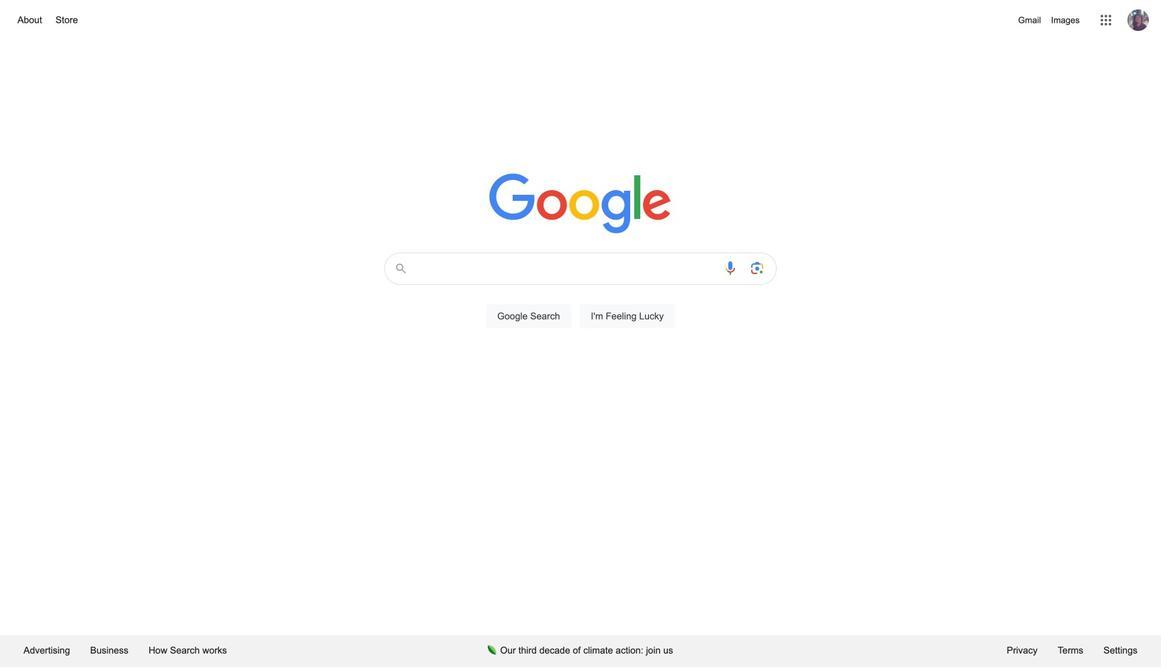 Task type: locate. For each thing, give the bounding box(es) containing it.
search by voice image
[[723, 260, 739, 276]]

google image
[[490, 173, 672, 235]]

None search field
[[13, 249, 1149, 344]]



Task type: vqa. For each thing, say whether or not it's contained in the screenshot.
Kothduwa Rajamaha Viharaya ICON at the bottom of the page
no



Task type: describe. For each thing, give the bounding box(es) containing it.
search by image image
[[750, 260, 766, 276]]



